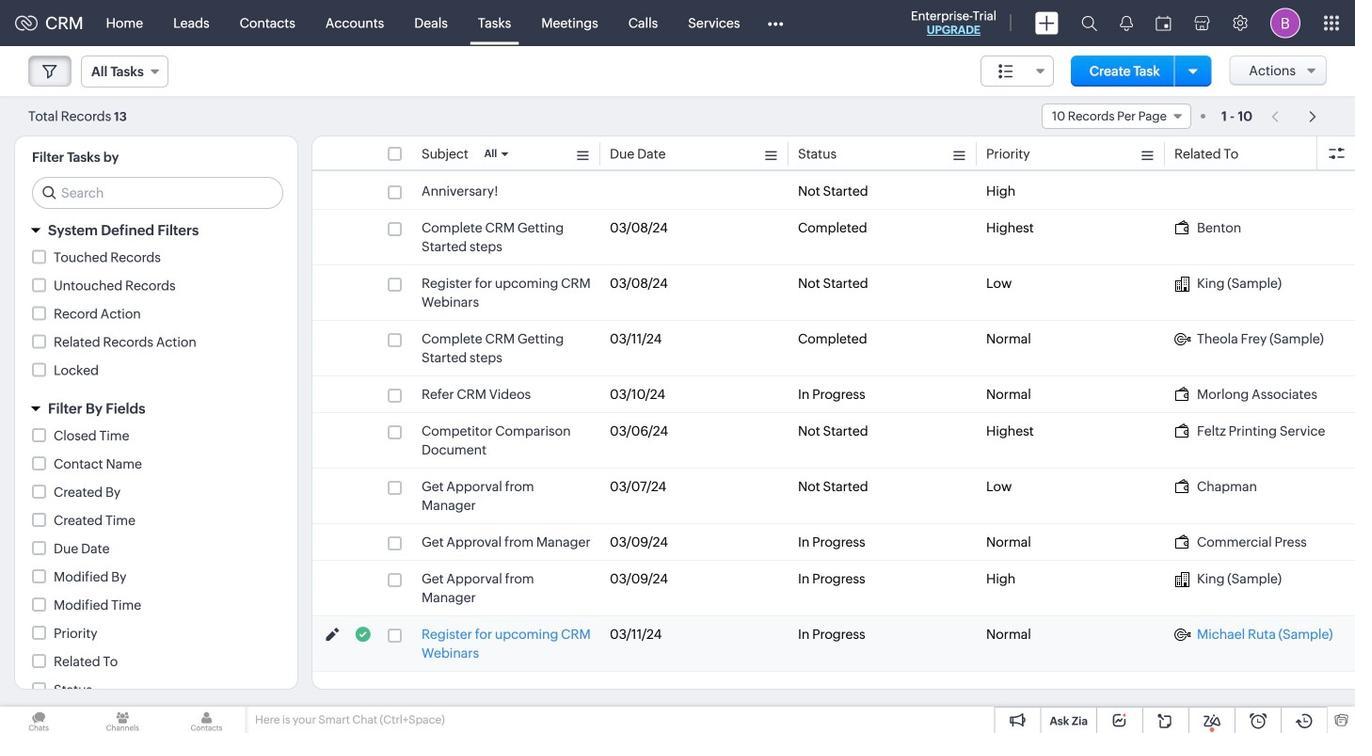 Task type: locate. For each thing, give the bounding box(es) containing it.
contacts image
[[168, 707, 245, 733]]

Search text field
[[33, 178, 282, 208]]

search image
[[1081, 15, 1097, 31]]

calendar image
[[1156, 16, 1172, 31]]

size image
[[999, 63, 1014, 80]]

profile element
[[1259, 0, 1312, 46]]

channels image
[[84, 707, 161, 733]]

logo image
[[15, 16, 38, 31]]

None field
[[81, 56, 168, 88], [981, 56, 1054, 87], [1042, 104, 1191, 129], [81, 56, 168, 88], [1042, 104, 1191, 129]]

create menu image
[[1035, 12, 1059, 34]]

search element
[[1070, 0, 1109, 46]]

chats image
[[0, 707, 77, 733]]

row group
[[312, 173, 1355, 672]]

Other Modules field
[[755, 8, 796, 38]]



Task type: vqa. For each thing, say whether or not it's contained in the screenshot.
Channels image
yes



Task type: describe. For each thing, give the bounding box(es) containing it.
signals image
[[1120, 15, 1133, 31]]

profile image
[[1271, 8, 1301, 38]]

signals element
[[1109, 0, 1144, 46]]

none field size
[[981, 56, 1054, 87]]

create menu element
[[1024, 0, 1070, 46]]



